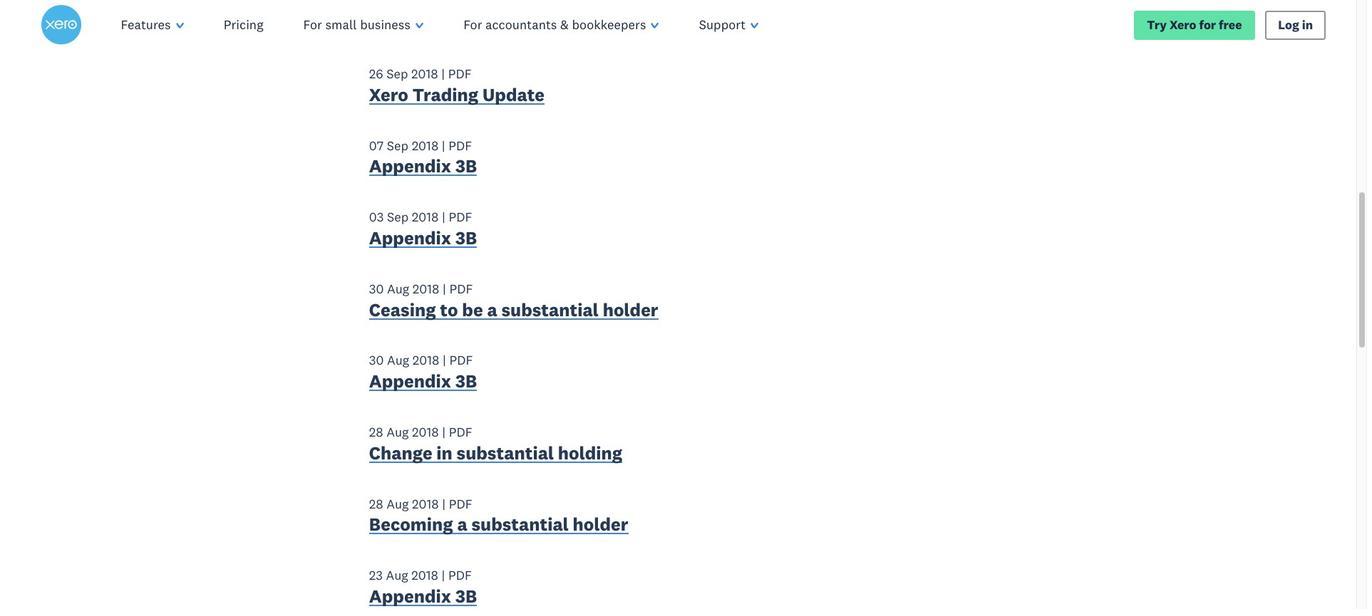 Task type: locate. For each thing, give the bounding box(es) containing it.
2018 for 30 aug 2018 | pdf appendix 3b
[[413, 352, 439, 369]]

2018 up change
[[412, 424, 439, 441]]

in inside 28 aug 2018 | pdf change in substantial holding
[[437, 442, 453, 465]]

1 vertical spatial substantial
[[457, 442, 554, 465]]

0 vertical spatial holder
[[603, 298, 658, 321]]

| inside the 07 sep 2018 | pdf appendix 3b
[[442, 137, 445, 154]]

0 vertical spatial in
[[1302, 17, 1313, 32]]

offering
[[669, 11, 738, 34]]

26 sep 2018 | pdf xero trading update
[[369, 66, 545, 106]]

pdf inside 30 aug 2018 | pdf appendix 3b
[[449, 352, 473, 369]]

2018 inside 28 aug 2018 | pdf change in substantial holding
[[412, 424, 439, 441]]

pdf inside 03 sep 2018 | pdf appendix 3b
[[449, 209, 472, 225]]

30 inside 30 aug 2018 | pdf appendix 3b
[[369, 352, 384, 369]]

sep for 07 sep 2018 | pdf appendix 3b
[[387, 137, 409, 154]]

a right becoming
[[457, 514, 467, 536]]

features
[[121, 16, 171, 33]]

03 sep 2018 | pdf appendix 3b
[[369, 209, 477, 249]]

1 appendix 3b link from the top
[[369, 155, 477, 181]]

xero inside try xero for free link
[[1170, 17, 1197, 32]]

2018 down ceasing
[[413, 352, 439, 369]]

substantial for holding
[[457, 442, 554, 465]]

2018 inside 28 aug 2018 | pdf becoming a substantial holder
[[412, 496, 439, 512]]

1 appendix from the top
[[369, 155, 451, 178]]

0 horizontal spatial a
[[457, 514, 467, 536]]

| inside '23 aug 2018 | pdf appendix 3b'
[[442, 568, 445, 584]]

aug for holder
[[387, 496, 409, 512]]

xero right small
[[369, 11, 408, 34]]

2018 inside 26 sep 2018 | pdf xero trading update
[[411, 66, 438, 82]]

0 vertical spatial substantial
[[501, 298, 599, 321]]

pdf for 07 sep 2018 | pdf appendix 3b
[[449, 137, 472, 154]]

2 appendix 3b link from the top
[[369, 227, 477, 253]]

appendix 3b link
[[369, 155, 477, 181], [369, 227, 477, 253], [369, 370, 477, 396], [369, 585, 477, 609]]

pdf up xero trading update link
[[448, 66, 472, 82]]

2018 up the trading at the top left of page
[[411, 66, 438, 82]]

for left accountants
[[463, 16, 482, 33]]

pdf
[[448, 66, 472, 82], [449, 137, 472, 154], [449, 209, 472, 225], [449, 281, 473, 297], [449, 352, 473, 369], [449, 424, 472, 441], [449, 496, 472, 512], [448, 568, 472, 584]]

3b for 03 sep 2018 | pdf appendix 3b
[[455, 227, 477, 249]]

a
[[487, 298, 497, 321], [457, 514, 467, 536]]

appendix inside '23 aug 2018 | pdf appendix 3b'
[[369, 585, 451, 608]]

for left small
[[303, 16, 322, 33]]

2 3b from the top
[[455, 227, 477, 249]]

30 for appendix 3b
[[369, 352, 384, 369]]

aug
[[387, 281, 409, 297], [387, 352, 409, 369], [387, 424, 409, 441], [387, 496, 409, 512], [386, 568, 408, 584]]

xero announces convertible notes offering link
[[369, 11, 738, 38]]

pdf for 30 aug 2018 | pdf ceasing to be a substantial holder
[[449, 281, 473, 297]]

appendix inside 03 sep 2018 | pdf appendix 3b
[[369, 227, 451, 249]]

pdf for 26 sep 2018 | pdf xero trading update
[[448, 66, 472, 82]]

aug for holding
[[387, 424, 409, 441]]

substantial for holder
[[471, 514, 569, 536]]

| inside 30 aug 2018 | pdf ceasing to be a substantial holder
[[443, 281, 446, 297]]

0 vertical spatial 28
[[369, 424, 383, 441]]

2 vertical spatial substantial
[[471, 514, 569, 536]]

28 for becoming
[[369, 496, 383, 512]]

aug up becoming
[[387, 496, 409, 512]]

30
[[369, 281, 384, 297], [369, 352, 384, 369]]

1 horizontal spatial for
[[463, 16, 482, 33]]

0 vertical spatial sep
[[387, 66, 408, 82]]

log in link
[[1265, 10, 1326, 40]]

3b inside 30 aug 2018 | pdf appendix 3b
[[455, 370, 477, 393]]

substantial inside 28 aug 2018 | pdf becoming a substantial holder
[[471, 514, 569, 536]]

pdf inside the 07 sep 2018 | pdf appendix 3b
[[449, 137, 472, 154]]

2018 for 30 aug 2018 | pdf ceasing to be a substantial holder
[[413, 281, 439, 297]]

2018 right 07 in the left top of the page
[[412, 137, 439, 154]]

1 3b from the top
[[455, 155, 477, 178]]

1 vertical spatial in
[[437, 442, 453, 465]]

2018 inside 30 aug 2018 | pdf appendix 3b
[[413, 352, 439, 369]]

sep inside 03 sep 2018 | pdf appendix 3b
[[387, 209, 409, 225]]

substantial inside 28 aug 2018 | pdf change in substantial holding
[[457, 442, 554, 465]]

2018 right the 23
[[412, 568, 438, 584]]

for
[[303, 16, 322, 33], [463, 16, 482, 33]]

2018 inside 03 sep 2018 | pdf appendix 3b
[[412, 209, 439, 225]]

| down to
[[443, 352, 446, 369]]

30 up ceasing
[[369, 281, 384, 297]]

in
[[1302, 17, 1313, 32], [437, 442, 453, 465]]

aug inside 28 aug 2018 | pdf change in substantial holding
[[387, 424, 409, 441]]

| up becoming
[[442, 496, 446, 512]]

pdf up be
[[449, 281, 473, 297]]

xero left "for"
[[1170, 17, 1197, 32]]

2 for from the left
[[463, 16, 482, 33]]

pdf inside '23 aug 2018 | pdf appendix 3b'
[[448, 568, 472, 584]]

notes
[[615, 11, 665, 34]]

holder inside 28 aug 2018 | pdf becoming a substantial holder
[[573, 514, 628, 536]]

28
[[369, 424, 383, 441], [369, 496, 383, 512]]

appendix for 30 aug 2018 | pdf appendix 3b
[[369, 370, 451, 393]]

1 vertical spatial 28
[[369, 496, 383, 512]]

30 down ceasing
[[369, 352, 384, 369]]

28 up becoming
[[369, 496, 383, 512]]

features button
[[101, 0, 204, 50]]

2018 up becoming
[[412, 496, 439, 512]]

pdf up change in substantial holding link
[[449, 424, 472, 441]]

2 28 from the top
[[369, 496, 383, 512]]

becoming a substantial holder link
[[369, 514, 628, 540]]

4 appendix from the top
[[369, 585, 451, 608]]

0 vertical spatial a
[[487, 298, 497, 321]]

pdf down xero trading update link
[[449, 137, 472, 154]]

pdf up becoming a substantial holder link
[[449, 496, 472, 512]]

pdf down the 07 sep 2018 | pdf appendix 3b
[[449, 209, 472, 225]]

2 vertical spatial sep
[[387, 209, 409, 225]]

1 horizontal spatial a
[[487, 298, 497, 321]]

in right change
[[437, 442, 453, 465]]

sep right 26
[[387, 66, 408, 82]]

appendix 3b link for 03 sep 2018 | pdf appendix 3b
[[369, 227, 477, 253]]

sep right 03 in the top left of the page
[[387, 209, 409, 225]]

| up the trading at the top left of page
[[441, 66, 445, 82]]

a right be
[[487, 298, 497, 321]]

sep right 07 in the left top of the page
[[387, 137, 409, 154]]

aug inside 28 aug 2018 | pdf becoming a substantial holder
[[387, 496, 409, 512]]

1 28 from the top
[[369, 424, 383, 441]]

1 vertical spatial sep
[[387, 137, 409, 154]]

aug inside 30 aug 2018 | pdf ceasing to be a substantial holder
[[387, 281, 409, 297]]

appendix
[[369, 155, 451, 178], [369, 227, 451, 249], [369, 370, 451, 393], [369, 585, 451, 608]]

| inside 26 sep 2018 | pdf xero trading update
[[441, 66, 445, 82]]

pricing link
[[204, 0, 283, 50]]

2018 inside '23 aug 2018 | pdf appendix 3b'
[[412, 568, 438, 584]]

|
[[441, 66, 445, 82], [442, 137, 445, 154], [442, 209, 445, 225], [443, 281, 446, 297], [443, 352, 446, 369], [442, 424, 446, 441], [442, 496, 446, 512], [442, 568, 445, 584]]

28 for change
[[369, 424, 383, 441]]

sep inside the 07 sep 2018 | pdf appendix 3b
[[387, 137, 409, 154]]

pdf inside 28 aug 2018 | pdf change in substantial holding
[[449, 424, 472, 441]]

0 horizontal spatial in
[[437, 442, 453, 465]]

becoming
[[369, 514, 453, 536]]

3b inside 03 sep 2018 | pdf appendix 3b
[[455, 227, 477, 249]]

pdf inside 30 aug 2018 | pdf ceasing to be a substantial holder
[[449, 281, 473, 297]]

a inside 30 aug 2018 | pdf ceasing to be a substantial holder
[[487, 298, 497, 321]]

announces
[[412, 11, 507, 34]]

aug up ceasing
[[387, 281, 409, 297]]

2018
[[411, 66, 438, 82], [412, 137, 439, 154], [412, 209, 439, 225], [413, 281, 439, 297], [413, 352, 439, 369], [412, 424, 439, 441], [412, 496, 439, 512], [412, 568, 438, 584]]

aug for a
[[387, 281, 409, 297]]

4 3b from the top
[[455, 585, 477, 608]]

1 vertical spatial 30
[[369, 352, 384, 369]]

sep inside 26 sep 2018 | pdf xero trading update
[[387, 66, 408, 82]]

2018 for 03 sep 2018 | pdf appendix 3b
[[412, 209, 439, 225]]

3b
[[455, 155, 477, 178], [455, 227, 477, 249], [455, 370, 477, 393], [455, 585, 477, 608]]

pdf inside 28 aug 2018 | pdf becoming a substantial holder
[[449, 496, 472, 512]]

substantial
[[501, 298, 599, 321], [457, 442, 554, 465], [471, 514, 569, 536]]

xero
[[369, 11, 408, 34], [1170, 17, 1197, 32], [369, 83, 408, 106]]

| down the trading at the top left of page
[[442, 137, 445, 154]]

pdf for 03 sep 2018 | pdf appendix 3b
[[449, 209, 472, 225]]

appendix inside 30 aug 2018 | pdf appendix 3b
[[369, 370, 451, 393]]

in inside log in "link"
[[1302, 17, 1313, 32]]

| up change in substantial holding link
[[442, 424, 446, 441]]

2018 for 26 sep 2018 | pdf xero trading update
[[411, 66, 438, 82]]

| down becoming
[[442, 568, 445, 584]]

pdf down becoming a substantial holder link
[[448, 568, 472, 584]]

28 aug 2018 | pdf change in substantial holding
[[369, 424, 622, 465]]

23 aug 2018 | pdf appendix 3b
[[369, 568, 477, 608]]

in right the log
[[1302, 17, 1313, 32]]

ceasing
[[369, 298, 436, 321]]

3 appendix from the top
[[369, 370, 451, 393]]

holder
[[603, 298, 658, 321], [573, 514, 628, 536]]

| inside 03 sep 2018 | pdf appendix 3b
[[442, 209, 445, 225]]

business
[[360, 16, 411, 33]]

| up to
[[443, 281, 446, 297]]

appendix inside the 07 sep 2018 | pdf appendix 3b
[[369, 155, 451, 178]]

1 vertical spatial a
[[457, 514, 467, 536]]

2018 right 03 in the top left of the page
[[412, 209, 439, 225]]

pdf inside 26 sep 2018 | pdf xero trading update
[[448, 66, 472, 82]]

appendix 3b link for 23 aug 2018 | pdf appendix 3b
[[369, 585, 477, 609]]

1 for from the left
[[303, 16, 322, 33]]

3 3b from the top
[[455, 370, 477, 393]]

for for for small business
[[303, 16, 322, 33]]

| inside 28 aug 2018 | pdf change in substantial holding
[[442, 424, 446, 441]]

28 inside 28 aug 2018 | pdf change in substantial holding
[[369, 424, 383, 441]]

0 horizontal spatial for
[[303, 16, 322, 33]]

28 aug 2018 | pdf becoming a substantial holder
[[369, 496, 628, 536]]

30 inside 30 aug 2018 | pdf ceasing to be a substantial holder
[[369, 281, 384, 297]]

aug right the 23
[[386, 568, 408, 584]]

aug down ceasing
[[387, 352, 409, 369]]

| for 28 aug 2018 | pdf change in substantial holding
[[442, 424, 446, 441]]

sep
[[387, 66, 408, 82], [387, 137, 409, 154], [387, 209, 409, 225]]

| for 26 sep 2018 | pdf xero trading update
[[441, 66, 445, 82]]

accountants
[[485, 16, 557, 33]]

2 30 from the top
[[369, 352, 384, 369]]

3b inside the 07 sep 2018 | pdf appendix 3b
[[455, 155, 477, 178]]

aug inside '23 aug 2018 | pdf appendix 3b'
[[386, 568, 408, 584]]

ceasing to be a substantial holder link
[[369, 298, 658, 325]]

pdf for 28 aug 2018 | pdf change in substantial holding
[[449, 424, 472, 441]]

1 horizontal spatial in
[[1302, 17, 1313, 32]]

| inside 28 aug 2018 | pdf becoming a substantial holder
[[442, 496, 446, 512]]

aug up change
[[387, 424, 409, 441]]

30 for ceasing to be a substantial holder
[[369, 281, 384, 297]]

28 inside 28 aug 2018 | pdf becoming a substantial holder
[[369, 496, 383, 512]]

28 up change
[[369, 424, 383, 441]]

convertible
[[511, 11, 611, 34]]

3 appendix 3b link from the top
[[369, 370, 477, 396]]

4 appendix 3b link from the top
[[369, 585, 477, 609]]

| down the 07 sep 2018 | pdf appendix 3b
[[442, 209, 445, 225]]

1 30 from the top
[[369, 281, 384, 297]]

trading
[[412, 83, 479, 106]]

xero down 26
[[369, 83, 408, 106]]

| inside 30 aug 2018 | pdf appendix 3b
[[443, 352, 446, 369]]

2 appendix from the top
[[369, 227, 451, 249]]

0 vertical spatial 30
[[369, 281, 384, 297]]

2018 inside the 07 sep 2018 | pdf appendix 3b
[[412, 137, 439, 154]]

for accountants & bookkeepers button
[[443, 0, 679, 50]]

2018 inside 30 aug 2018 | pdf ceasing to be a substantial holder
[[413, 281, 439, 297]]

3b inside '23 aug 2018 | pdf appendix 3b'
[[455, 585, 477, 608]]

2018 up ceasing
[[413, 281, 439, 297]]

1 vertical spatial holder
[[573, 514, 628, 536]]

pdf down be
[[449, 352, 473, 369]]



Task type: vqa. For each thing, say whether or not it's contained in the screenshot.


Task type: describe. For each thing, give the bounding box(es) containing it.
for for for accountants & bookkeepers
[[463, 16, 482, 33]]

small
[[325, 16, 357, 33]]

try xero for free
[[1147, 17, 1242, 32]]

appendix 3b link for 07 sep 2018 | pdf appendix 3b
[[369, 155, 477, 181]]

sep for 26 sep 2018 | pdf xero trading update
[[387, 66, 408, 82]]

xero trading update link
[[369, 83, 545, 109]]

| for 28 aug 2018 | pdf becoming a substantial holder
[[442, 496, 446, 512]]

26
[[369, 66, 383, 82]]

03
[[369, 209, 384, 225]]

log
[[1278, 17, 1299, 32]]

appendix 3b link for 30 aug 2018 | pdf appendix 3b
[[369, 370, 477, 396]]

xero homepage image
[[41, 5, 81, 45]]

xero inside xero announces convertible notes offering "link"
[[369, 11, 408, 34]]

appendix for 07 sep 2018 | pdf appendix 3b
[[369, 155, 451, 178]]

3b for 23 aug 2018 | pdf appendix 3b
[[455, 585, 477, 608]]

update
[[483, 83, 545, 106]]

to
[[440, 298, 458, 321]]

substantial inside 30 aug 2018 | pdf ceasing to be a substantial holder
[[501, 298, 599, 321]]

free
[[1219, 17, 1242, 32]]

log in
[[1278, 17, 1313, 32]]

pdf for 30 aug 2018 | pdf appendix 3b
[[449, 352, 473, 369]]

| for 23 aug 2018 | pdf appendix 3b
[[442, 568, 445, 584]]

for small business
[[303, 16, 411, 33]]

3b for 30 aug 2018 | pdf appendix 3b
[[455, 370, 477, 393]]

pdf for 28 aug 2018 | pdf becoming a substantial holder
[[449, 496, 472, 512]]

07 sep 2018 | pdf appendix 3b
[[369, 137, 477, 178]]

30 aug 2018 | pdf appendix 3b
[[369, 352, 477, 393]]

appendix for 03 sep 2018 | pdf appendix 3b
[[369, 227, 451, 249]]

holder inside 30 aug 2018 | pdf ceasing to be a substantial holder
[[603, 298, 658, 321]]

xero inside 26 sep 2018 | pdf xero trading update
[[369, 83, 408, 106]]

07
[[369, 137, 384, 154]]

pricing
[[224, 16, 263, 33]]

| for 30 aug 2018 | pdf ceasing to be a substantial holder
[[443, 281, 446, 297]]

3b for 07 sep 2018 | pdf appendix 3b
[[455, 155, 477, 178]]

a inside 28 aug 2018 | pdf becoming a substantial holder
[[457, 514, 467, 536]]

| for 03 sep 2018 | pdf appendix 3b
[[442, 209, 445, 225]]

appendix for 23 aug 2018 | pdf appendix 3b
[[369, 585, 451, 608]]

bookkeepers
[[572, 16, 646, 33]]

sep for 03 sep 2018 | pdf appendix 3b
[[387, 209, 409, 225]]

&
[[560, 16, 569, 33]]

xero announces convertible notes offering
[[369, 11, 738, 34]]

be
[[462, 298, 483, 321]]

| for 07 sep 2018 | pdf appendix 3b
[[442, 137, 445, 154]]

change
[[369, 442, 432, 465]]

2018 for 07 sep 2018 | pdf appendix 3b
[[412, 137, 439, 154]]

| for 30 aug 2018 | pdf appendix 3b
[[443, 352, 446, 369]]

try
[[1147, 17, 1167, 32]]

aug inside 30 aug 2018 | pdf appendix 3b
[[387, 352, 409, 369]]

change in substantial holding link
[[369, 442, 622, 468]]

support
[[699, 16, 746, 33]]

2018 for 28 aug 2018 | pdf becoming a substantial holder
[[412, 496, 439, 512]]

23
[[369, 568, 383, 584]]

try xero for free link
[[1134, 10, 1255, 40]]

2018 for 28 aug 2018 | pdf change in substantial holding
[[412, 424, 439, 441]]

for accountants & bookkeepers
[[463, 16, 646, 33]]

pdf for 23 aug 2018 | pdf appendix 3b
[[448, 568, 472, 584]]

for
[[1199, 17, 1216, 32]]

for small business button
[[283, 0, 443, 50]]

30 aug 2018 | pdf ceasing to be a substantial holder
[[369, 281, 658, 321]]

support button
[[679, 0, 779, 50]]

2018 for 23 aug 2018 | pdf appendix 3b
[[412, 568, 438, 584]]

holding
[[558, 442, 622, 465]]



